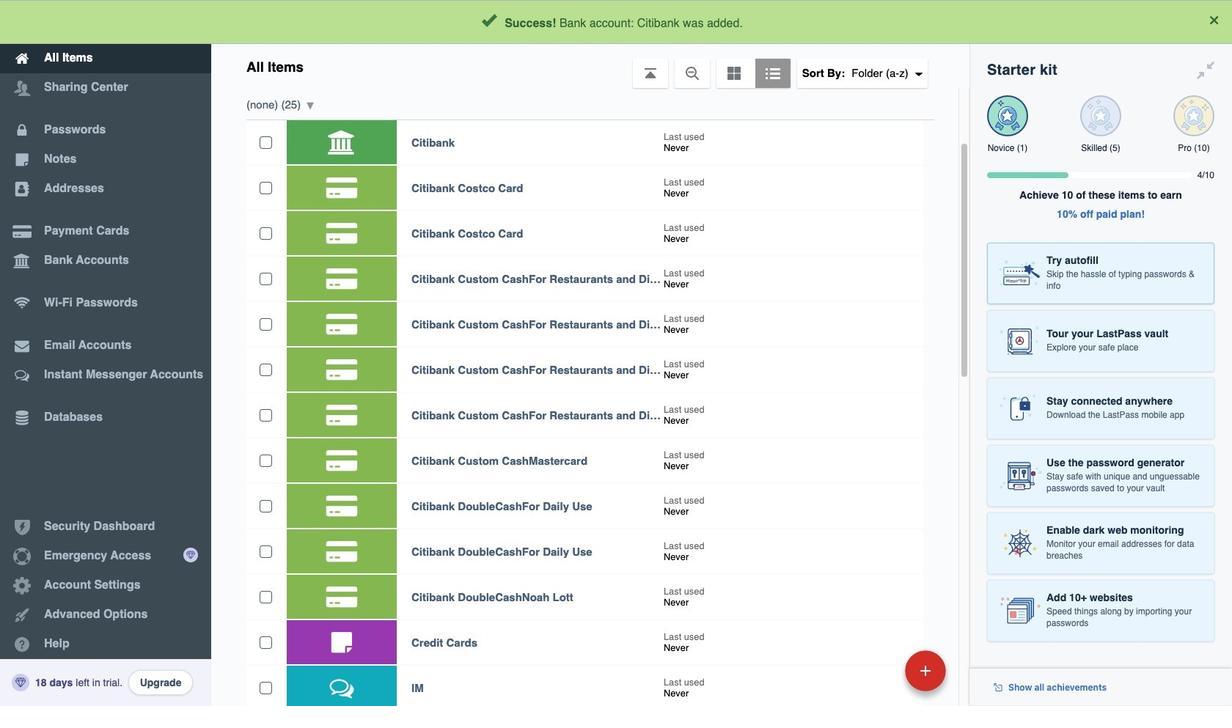 Task type: vqa. For each thing, say whether or not it's contained in the screenshot.
New item element
yes



Task type: describe. For each thing, give the bounding box(es) containing it.
vault options navigation
[[211, 44, 970, 88]]

search my vault text field
[[354, 6, 940, 38]]

main navigation navigation
[[0, 0, 211, 706]]

new item element
[[804, 650, 951, 692]]

Search search field
[[354, 6, 940, 38]]



Task type: locate. For each thing, give the bounding box(es) containing it.
alert
[[0, 0, 1232, 44]]

new item navigation
[[804, 646, 955, 706]]



